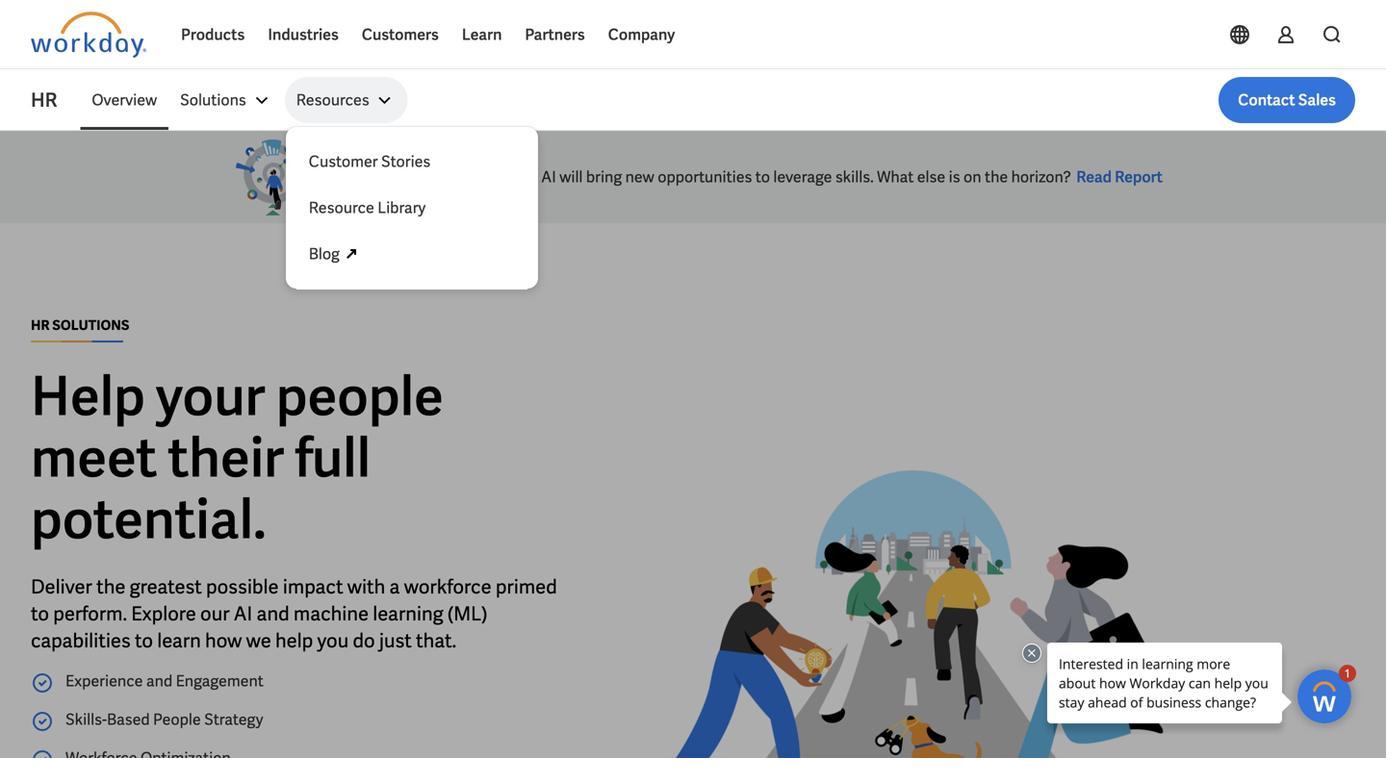 Task type: vqa. For each thing, say whether or not it's contained in the screenshot.
'Salesforce Brings Its Data Together With Workday Accounting Center To Unlock The Power Of Automation.' in the bottom of the page
no



Task type: describe. For each thing, give the bounding box(es) containing it.
your
[[156, 362, 265, 432]]

0 horizontal spatial and
[[146, 672, 173, 692]]

contact sales
[[1239, 90, 1337, 110]]

of
[[393, 167, 407, 187]]

company button
[[597, 12, 687, 58]]

workforce
[[404, 575, 492, 600]]

solutions
[[180, 90, 246, 110]]

meet
[[31, 423, 157, 494]]

read
[[1077, 167, 1112, 187]]

customers button
[[350, 12, 451, 58]]

how
[[205, 629, 242, 654]]

we
[[246, 629, 271, 654]]

help
[[275, 629, 313, 654]]

leverage
[[774, 167, 832, 187]]

contact sales link
[[1219, 77, 1356, 123]]

their
[[168, 423, 284, 494]]

industries button
[[257, 12, 350, 58]]

menu inside list
[[285, 126, 539, 290]]

resources button
[[285, 77, 408, 123]]

people
[[276, 362, 444, 432]]

overview
[[92, 90, 157, 110]]

else
[[918, 167, 946, 187]]

greatest
[[130, 575, 202, 600]]

customer stories link
[[297, 139, 527, 185]]

that.
[[416, 629, 457, 654]]

capabilities
[[31, 629, 131, 654]]

1 horizontal spatial ai
[[542, 167, 556, 187]]

is
[[949, 167, 961, 187]]

new
[[626, 167, 655, 187]]

explore
[[131, 602, 196, 627]]

40%
[[360, 167, 390, 187]]

learning
[[373, 602, 444, 627]]

machine
[[294, 602, 369, 627]]

our
[[200, 602, 230, 627]]

resources
[[296, 90, 370, 110]]

customers
[[362, 25, 439, 45]]

skills-
[[65, 710, 107, 730]]

hr for hr solutions
[[31, 317, 50, 334]]

products button
[[170, 12, 257, 58]]

leaders
[[434, 167, 485, 187]]

people walking towards city image
[[596, 438, 1212, 759]]

solutions button
[[169, 77, 285, 123]]

read report link
[[1071, 165, 1169, 189]]

library
[[378, 198, 426, 218]]

resource library link
[[297, 185, 527, 231]]

believe
[[489, 167, 538, 187]]

blog
[[309, 244, 340, 264]]

40% of hr leaders believe ai will bring new opportunities to leverage skills. what else is on the horizon? read report
[[360, 167, 1163, 187]]

skills.
[[836, 167, 874, 187]]

bring
[[586, 167, 622, 187]]

people
[[153, 710, 201, 730]]

learn button
[[451, 12, 514, 58]]

resource library
[[309, 198, 426, 218]]

the inside deliver the greatest possible impact with a workforce primed to perform. explore our ai and machine learning (ml) capabilities to learn how we help you do just that.
[[96, 575, 126, 600]]

stories
[[381, 152, 431, 172]]

1 horizontal spatial to
[[135, 629, 153, 654]]

0 vertical spatial to
[[756, 167, 770, 187]]

just
[[379, 629, 412, 654]]

experience and engagement
[[65, 672, 264, 692]]

an decorative illustration image
[[200, 131, 345, 223]]



Task type: locate. For each thing, give the bounding box(es) containing it.
and
[[257, 602, 290, 627], [146, 672, 173, 692]]

the
[[985, 167, 1009, 187], [96, 575, 126, 600]]

skills-based people strategy
[[65, 710, 263, 730]]

0 horizontal spatial ai
[[234, 602, 253, 627]]

impact
[[283, 575, 343, 600]]

perform.
[[53, 602, 127, 627]]

0 vertical spatial and
[[257, 602, 290, 627]]

menu containing overview
[[80, 77, 539, 290]]

and up skills-based people strategy
[[146, 672, 173, 692]]

0 vertical spatial hr
[[31, 88, 57, 113]]

engagement
[[176, 672, 264, 692]]

customer
[[309, 152, 378, 172]]

opportunities
[[658, 167, 753, 187]]

help
[[31, 362, 145, 432]]

deliver
[[31, 575, 92, 600]]

contact
[[1239, 90, 1296, 110]]

1 horizontal spatial and
[[257, 602, 290, 627]]

1 vertical spatial to
[[31, 602, 49, 627]]

ai
[[542, 167, 556, 187], [234, 602, 253, 627]]

list
[[80, 77, 1356, 290]]

blog link
[[297, 231, 527, 277]]

what
[[877, 167, 914, 187]]

ai left will
[[542, 167, 556, 187]]

customer stories
[[309, 152, 431, 172]]

ai inside deliver the greatest possible impact with a workforce primed to perform. explore our ai and machine learning (ml) capabilities to learn how we help you do just that.
[[234, 602, 253, 627]]

menu containing customer stories
[[285, 126, 539, 290]]

to down explore
[[135, 629, 153, 654]]

deliver the greatest possible impact with a workforce primed to perform. explore our ai and machine learning (ml) capabilities to learn how we help you do just that.
[[31, 575, 557, 654]]

partners button
[[514, 12, 597, 58]]

resource
[[309, 198, 374, 218]]

hr
[[31, 88, 57, 113], [410, 167, 431, 187], [31, 317, 50, 334]]

learn
[[157, 629, 201, 654]]

help your people meet their full potential.
[[31, 362, 444, 555]]

partners
[[525, 25, 585, 45]]

2 vertical spatial to
[[135, 629, 153, 654]]

to
[[756, 167, 770, 187], [31, 602, 49, 627], [135, 629, 153, 654]]

you
[[317, 629, 349, 654]]

based
[[107, 710, 150, 730]]

horizon?
[[1012, 167, 1072, 187]]

do
[[353, 629, 375, 654]]

1 horizontal spatial the
[[985, 167, 1009, 187]]

to down deliver
[[31, 602, 49, 627]]

0 horizontal spatial the
[[96, 575, 126, 600]]

experience
[[65, 672, 143, 692]]

a
[[390, 575, 400, 600]]

hr left the solutions
[[31, 317, 50, 334]]

the right on
[[985, 167, 1009, 187]]

1 vertical spatial the
[[96, 575, 126, 600]]

list containing overview
[[80, 77, 1356, 290]]

hr link
[[31, 87, 80, 114]]

with
[[347, 575, 386, 600]]

industries
[[268, 25, 339, 45]]

1 vertical spatial and
[[146, 672, 173, 692]]

1 vertical spatial hr
[[410, 167, 431, 187]]

hr down go to the homepage image
[[31, 88, 57, 113]]

menu
[[80, 77, 539, 290], [285, 126, 539, 290]]

go to the homepage image
[[31, 12, 146, 58]]

products
[[181, 25, 245, 45]]

1 vertical spatial ai
[[234, 602, 253, 627]]

overview link
[[80, 77, 169, 123]]

solutions
[[52, 317, 129, 334]]

hr for hr
[[31, 88, 57, 113]]

and inside deliver the greatest possible impact with a workforce primed to perform. explore our ai and machine learning (ml) capabilities to learn how we help you do just that.
[[257, 602, 290, 627]]

sales
[[1299, 90, 1337, 110]]

full
[[295, 423, 371, 494]]

2 vertical spatial hr
[[31, 317, 50, 334]]

to left leverage
[[756, 167, 770, 187]]

potential.
[[31, 485, 266, 555]]

on
[[964, 167, 982, 187]]

0 horizontal spatial to
[[31, 602, 49, 627]]

hr solutions
[[31, 317, 129, 334]]

hr right of
[[410, 167, 431, 187]]

primed
[[496, 575, 557, 600]]

2 horizontal spatial to
[[756, 167, 770, 187]]

(ml)
[[448, 602, 488, 627]]

possible
[[206, 575, 279, 600]]

learn
[[462, 25, 502, 45]]

report
[[1115, 167, 1163, 187]]

and up we
[[257, 602, 290, 627]]

company
[[608, 25, 675, 45]]

ai down possible
[[234, 602, 253, 627]]

0 vertical spatial ai
[[542, 167, 556, 187]]

the up 'perform.'
[[96, 575, 126, 600]]

will
[[560, 167, 583, 187]]

strategy
[[204, 710, 263, 730]]

0 vertical spatial the
[[985, 167, 1009, 187]]



